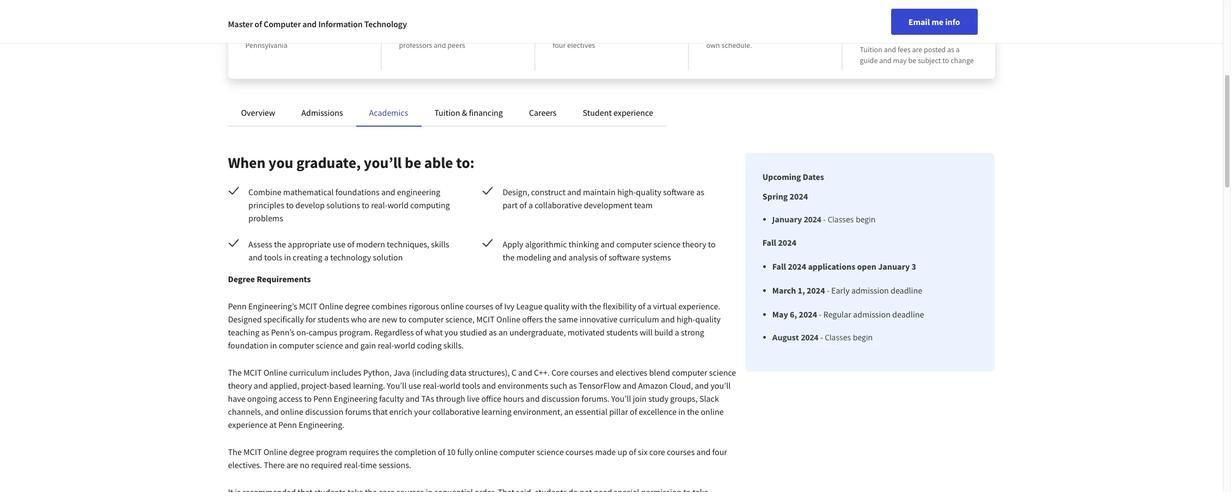 Task type: vqa. For each thing, say whether or not it's contained in the screenshot.
coursera plus 'image'
no



Task type: describe. For each thing, give the bounding box(es) containing it.
degree for online
[[345, 301, 370, 312]]

me
[[932, 16, 943, 27]]

high- inside the design, construct and maintain high-quality software as part of a collaborative development team
[[617, 187, 636, 198]]

0 horizontal spatial you'll
[[364, 153, 402, 173]]

modeling
[[516, 252, 551, 263]]

league inside penn engineering's mcit online degree combines rigorous online courses of ivy league quality with the flexibility of a virtual experience. designed specifically for students who are new to computer science, mcit online offers the same innovative curriculum and high-quality teaching as penn's on-campus program. regardless of what you studied as an undergraduate, motivated students will build a strong foundation in computer science and gain real-world coding skills.
[[516, 301, 542, 312]]

admissions link
[[301, 107, 343, 118]]

and up the slack
[[695, 381, 709, 392]]

2024 for spring 2024
[[790, 191, 808, 202]]

in left group
[[424, 29, 430, 39]]

forums
[[345, 407, 371, 418]]

10 inside 10 courses total, six core courses and four electives
[[553, 29, 560, 39]]

studied
[[460, 327, 487, 338]]

experience inside the mcit online curriculum includes python, java (including data structures), c and c++. core courses and electives blend computer science theory and applied, project-based learning. you'll use real-world tools and environments such as tensorflow and amazon cloud, and you'll have ongoing access to penn engineering faculty and tas through live office hours and discussion forums. you'll join study groups, slack channels, and online discussion forums that enrich your collaborative learning environment, an essential pillar of excellence in the online experience at penn engineering.
[[228, 420, 268, 431]]

design, construct and maintain high-quality software as part of a collaborative development team
[[503, 187, 704, 211]]

and down virtual
[[661, 314, 675, 325]]

online down the slack
[[701, 407, 724, 418]]

science inside apply algorithmic thinking and computer science theory to the modeling and analysis of software systems
[[654, 239, 680, 250]]

overview link
[[241, 107, 275, 118]]

electives inside the mcit online curriculum includes python, java (including data structures), c and c++. core courses and electives blend computer science theory and applied, project-based learning. you'll use real-world tools and environments such as tensorflow and amazon cloud, and you'll have ongoing access to penn engineering faculty and tas through live office hours and discussion forums. you'll join study groups, slack channels, and online discussion forums that enrich your collaborative learning environment, an essential pillar of excellence in the online experience at penn engineering.
[[616, 368, 647, 379]]

learning
[[482, 407, 511, 418]]

c++.
[[534, 368, 550, 379]]

are inside "$3,330 usd/course + $150 usd fee tuition and fees are posted as a guide and may be subject to change"
[[912, 45, 922, 54]]

fall for fall 2024 applications open january 3
[[772, 261, 786, 272]]

join
[[633, 394, 647, 405]]

2024 for fall 2024 applications open january 3
[[788, 261, 806, 272]]

amazon
[[638, 381, 668, 392]]

the for the mcit online curriculum includes python, java (including data structures), c and c++. core courses and electives blend computer science theory and applied, project-based learning. you'll use real-world tools and environments such as tensorflow and amazon cloud, and you'll have ongoing access to penn engineering faculty and tas through live office hours and discussion forums. you'll join study groups, slack channels, and online discussion forums that enrich your collaborative learning environment, an essential pillar of excellence in the online experience at penn engineering.
[[228, 368, 242, 379]]

innovative
[[580, 314, 618, 325]]

the inside the mcit online degree program requires the completion of 10 fully online computer science courses made up of six core courses and four electives. there are no required real-time sessions.
[[381, 447, 393, 458]]

list item containing january 2024
[[772, 214, 924, 226]]

construct
[[531, 187, 565, 198]]

tuition & financing
[[434, 107, 503, 118]]

collaborative inside the design, construct and maintain high-quality software as part of a collaborative development team
[[535, 200, 582, 211]]

algorithmic
[[525, 239, 567, 250]]

and up at
[[265, 407, 279, 418]]

computer inside the mcit online curriculum includes python, java (including data structures), c and c++. core courses and electives blend computer science theory and applied, project-based learning. you'll use real-world tools and environments such as tensorflow and amazon cloud, and you'll have ongoing access to penn engineering faculty and tas through live office hours and discussion forums. you'll join study groups, slack channels, and online discussion forums that enrich your collaborative learning environment, an essential pillar of excellence in the online experience at penn engineering.
[[672, 368, 707, 379]]

hours
[[503, 394, 524, 405]]

experience.
[[678, 301, 720, 312]]

an inside earn an ivy league degree on your own schedule.
[[722, 29, 730, 39]]

in up group
[[433, 14, 442, 28]]

student experience link
[[583, 107, 653, 118]]

tools inside the mcit online curriculum includes python, java (including data structures), c and c++. core courses and electives blend computer science theory and applied, project-based learning. you'll use real-world tools and environments such as tensorflow and amazon cloud, and you'll have ongoing access to penn engineering faculty and tas through live office hours and discussion forums. you'll join study groups, slack channels, and online discussion forums that enrich your collaborative learning environment, an essential pillar of excellence in the online experience at penn engineering.
[[462, 381, 480, 392]]

usd
[[884, 29, 904, 43]]

- down dates
[[823, 215, 826, 225]]

1 vertical spatial january
[[878, 261, 910, 272]]

tuition & financing link
[[434, 107, 503, 118]]

1 horizontal spatial experience
[[613, 107, 653, 118]]

info
[[945, 16, 960, 27]]

theory inside the mcit online curriculum includes python, java (including data structures), c and c++. core courses and electives blend computer science theory and applied, project-based learning. you'll use real-world tools and environments such as tensorflow and amazon cloud, and you'll have ongoing access to penn engineering faculty and tas through live office hours and discussion forums. you'll join study groups, slack channels, and online discussion forums that enrich your collaborative learning environment, an essential pillar of excellence in the online experience at penn engineering.
[[228, 381, 252, 392]]

be inside "$3,330 usd/course + $150 usd fee tuition and fees are posted as a guide and may be subject to change"
[[908, 56, 916, 65]]

combine
[[248, 187, 281, 198]]

world inside the mcit online curriculum includes python, java (including data structures), c and c++. core courses and electives blend computer science theory and applied, project-based learning. you'll use real-world tools and environments such as tensorflow and amazon cloud, and you'll have ongoing access to penn engineering faculty and tas through live office hours and discussion forums. you'll join study groups, slack channels, and online discussion forums that enrich your collaborative learning environment, an essential pillar of excellence in the online experience at penn engineering.
[[439, 381, 460, 392]]

channels,
[[228, 407, 263, 418]]

deadline for - early admission deadline
[[891, 285, 922, 296]]

graduate,
[[296, 153, 361, 173]]

ivy inside penn engineering's mcit online degree combines rigorous online courses of ivy league quality with the flexibility of a virtual experience. designed specifically for students who are new to computer science, mcit online offers the same innovative curriculum and high-quality teaching as penn's on-campus program. regardless of what you studied as an undergraduate, motivated students will build a strong foundation in computer science and gain real-world coding skills.
[[504, 301, 515, 312]]

of inside the design, construct and maintain high-quality software as part of a collaborative development team
[[519, 200, 527, 211]]

1,
[[798, 285, 805, 296]]

maintain
[[583, 187, 616, 198]]

pillar
[[609, 407, 628, 418]]

english
[[444, 14, 478, 28]]

march
[[772, 285, 796, 296]]

student experience
[[583, 107, 653, 118]]

- left early
[[827, 285, 830, 296]]

degree requirements
[[228, 274, 311, 285]]

- left regular
[[819, 309, 822, 320]]

0 horizontal spatial you'll
[[387, 381, 407, 392]]

careers link
[[529, 107, 557, 118]]

mathematical
[[283, 187, 334, 198]]

the inside the mcit online curriculum includes python, java (including data structures), c and c++. core courses and electives blend computer science theory and applied, project-based learning. you'll use real-world tools and environments such as tensorflow and amazon cloud, and you'll have ongoing access to penn engineering faculty and tas through live office hours and discussion forums. you'll join study groups, slack channels, and online discussion forums that enrich your collaborative learning environment, an essential pillar of excellence in the online experience at penn engineering.
[[687, 407, 699, 418]]

0 vertical spatial discussion
[[541, 394, 580, 405]]

the inside assess the appropriate use of modern techniques, skills and tools in creating a technology solution
[[274, 239, 286, 250]]

on-
[[296, 327, 309, 338]]

gain
[[360, 340, 376, 351]]

by
[[271, 29, 278, 39]]

1 vertical spatial discussion
[[305, 407, 343, 418]]

and down algorithmic
[[553, 252, 567, 263]]

world inside combine mathematical foundations and engineering principles to develop solutions to real-world computing problems
[[388, 200, 409, 211]]

change
[[951, 56, 974, 65]]

on
[[790, 29, 799, 39]]

science inside the mcit online degree program requires the completion of 10 fully online computer science courses made up of six core courses and four electives. there are no required real-time sessions.
[[537, 447, 564, 458]]

and right computer
[[302, 19, 317, 29]]

technology
[[330, 252, 371, 263]]

software inside the design, construct and maintain high-quality software as part of a collaborative development team
[[663, 187, 694, 198]]

2 horizontal spatial penn
[[313, 394, 332, 405]]

2024 for january 2024 - classes begin
[[804, 215, 821, 225]]

at
[[269, 420, 277, 431]]

a left virtual
[[647, 301, 651, 312]]

and right c
[[518, 368, 532, 379]]

10 inside the mcit online degree program requires the completion of 10 fully online computer science courses made up of six core courses and four electives. there are no required real-time sessions.
[[447, 447, 455, 458]]

2024 right 1,
[[807, 285, 825, 296]]

2024 right 6,
[[799, 309, 817, 320]]

to inside the mcit online curriculum includes python, java (including data structures), c and c++. core courses and electives blend computer science theory and applied, project-based learning. you'll use real-world tools and environments such as tensorflow and amazon cloud, and you'll have ongoing access to penn engineering faculty and tas through live office hours and discussion forums. you'll join study groups, slack channels, and online discussion forums that enrich your collaborative learning environment, an essential pillar of excellence in the online experience at penn engineering.
[[304, 394, 312, 405]]

core inside 10 courses total, six core courses and four electives
[[616, 29, 630, 39]]

electives inside 10 courses total, six core courses and four electives
[[567, 40, 595, 50]]

earn
[[706, 29, 721, 39]]

as inside the design, construct and maintain high-quality software as part of a collaborative development team
[[696, 187, 704, 198]]

a inside the design, construct and maintain high-quality software as part of a collaborative development team
[[528, 200, 533, 211]]

group
[[431, 29, 450, 39]]

the up 'innovative'
[[589, 301, 601, 312]]

the inside apply algorithmic thinking and computer science theory to the modeling and analysis of software systems
[[503, 252, 515, 263]]

techniques,
[[387, 239, 429, 250]]

enrich
[[389, 407, 412, 418]]

access
[[279, 394, 302, 405]]

0 horizontal spatial quality
[[544, 301, 570, 312]]

design,
[[503, 187, 529, 198]]

solutions
[[326, 200, 360, 211]]

tuition inside "$3,330 usd/course + $150 usd fee tuition and fees are posted as a guide and may be subject to change"
[[860, 45, 882, 54]]

the left same
[[544, 314, 557, 325]]

degree for league
[[767, 29, 789, 39]]

may 6, 2024 - regular admission deadline
[[772, 309, 924, 320]]

an inside the mcit online curriculum includes python, java (including data structures), c and c++. core courses and electives blend computer science theory and applied, project-based learning. you'll use real-world tools and environments such as tensorflow and amazon cloud, and you'll have ongoing access to penn engineering faculty and tas through live office hours and discussion forums. you'll join study groups, slack channels, and online discussion forums that enrich your collaborative learning environment, an essential pillar of excellence in the online experience at penn engineering.
[[564, 407, 573, 418]]

(including
[[412, 368, 448, 379]]

spring 2024
[[762, 191, 808, 202]]

and left tas
[[406, 394, 420, 405]]

and up the 'join' at the bottom of the page
[[622, 381, 636, 392]]

who
[[351, 314, 367, 325]]

courses inside penn engineering's mcit online degree combines rigorous online courses of ivy league quality with the flexibility of a virtual experience. designed specifically for students who are new to computer science, mcit online offers the same innovative curriculum and high-quality teaching as penn's on-campus program. regardless of what you studied as an undergraduate, motivated students will build a strong foundation in computer science and gain real-world coding skills.
[[465, 301, 493, 312]]

admission for regular
[[853, 309, 891, 320]]

based
[[329, 381, 351, 392]]

open
[[857, 261, 876, 272]]

mcit up studied
[[476, 314, 495, 325]]

and down usd
[[884, 45, 896, 54]]

0 horizontal spatial you
[[268, 153, 293, 173]]

and inside taught in english engage in group discussions with professors and peers
[[434, 40, 446, 50]]

applications
[[808, 261, 855, 272]]

your inside earn an ivy league degree on your own schedule.
[[800, 29, 815, 39]]

classes for january 2024
[[828, 215, 854, 225]]

six inside 10 courses total, six core courses and four electives
[[606, 29, 614, 39]]

6,
[[790, 309, 797, 320]]

courses right total,
[[631, 29, 655, 39]]

offers
[[522, 314, 543, 325]]

fall 2024 applications open january 3
[[772, 261, 916, 272]]

online up campus at left bottom
[[319, 301, 343, 312]]

with inside taught in english engage in group discussions with professors and peers
[[490, 29, 504, 39]]

mcit inside the mcit online curriculum includes python, java (including data structures), c and c++. core courses and electives blend computer science theory and applied, project-based learning. you'll use real-world tools and environments such as tensorflow and amazon cloud, and you'll have ongoing access to penn engineering faculty and tas through live office hours and discussion forums. you'll join study groups, slack channels, and online discussion forums that enrich your collaborative learning environment, an essential pillar of excellence in the online experience at penn engineering.
[[243, 368, 262, 379]]

penn's
[[271, 327, 295, 338]]

engineering
[[334, 394, 377, 405]]

and inside the mcit online degree program requires the completion of 10 fully online computer science courses made up of six core courses and four electives. there are no required real-time sessions.
[[696, 447, 710, 458]]

to inside "$3,330 usd/course + $150 usd fee tuition and fees are posted as a guide and may be subject to change"
[[942, 56, 949, 65]]

theory inside apply algorithmic thinking and computer science theory to the modeling and analysis of software systems
[[682, 239, 706, 250]]

guide
[[860, 56, 878, 65]]

ivy inside earn an ivy league degree on your own schedule.
[[732, 29, 741, 39]]

will
[[640, 327, 653, 338]]

begin for august 2024 - classes begin
[[853, 333, 873, 343]]

pennsylvania
[[245, 40, 287, 50]]

discussions
[[452, 29, 489, 39]]

1 horizontal spatial you'll
[[611, 394, 631, 405]]

a inside assess the appropriate use of modern techniques, skills and tools in creating a technology solution
[[324, 252, 328, 263]]

accredited diploma offered by university of pennsylvania
[[245, 14, 335, 50]]

and up 'environment,'
[[526, 394, 540, 405]]

flexibility
[[603, 301, 636, 312]]

in inside assess the appropriate use of modern techniques, skills and tools in creating a technology solution
[[284, 252, 291, 263]]

league inside earn an ivy league degree on your own schedule.
[[743, 29, 766, 39]]

study
[[648, 394, 668, 405]]

and up ongoing
[[254, 381, 268, 392]]

and down structures),
[[482, 381, 496, 392]]

program
[[316, 447, 347, 458]]

requirements
[[257, 274, 311, 285]]

blend
[[649, 368, 670, 379]]

and inside combine mathematical foundations and engineering principles to develop solutions to real-world computing problems
[[381, 187, 395, 198]]

0 horizontal spatial be
[[405, 153, 421, 173]]

engineering
[[397, 187, 440, 198]]

in inside penn engineering's mcit online degree combines rigorous online courses of ivy league quality with the flexibility of a virtual experience. designed specifically for students who are new to computer science, mcit online offers the same innovative curriculum and high-quality teaching as penn's on-campus program. regardless of what you studied as an undergraduate, motivated students will build a strong foundation in computer science and gain real-world coding skills.
[[270, 340, 277, 351]]

to inside penn engineering's mcit online degree combines rigorous online courses of ivy league quality with the flexibility of a virtual experience. designed specifically for students who are new to computer science, mcit online offers the same innovative curriculum and high-quality teaching as penn's on-campus program. regardless of what you studied as an undergraduate, motivated students will build a strong foundation in computer science and gain real-world coding skills.
[[399, 314, 406, 325]]

engineering's
[[248, 301, 297, 312]]

and up tensorflow
[[600, 368, 614, 379]]

as inside the mcit online curriculum includes python, java (including data structures), c and c++. core courses and electives blend computer science theory and applied, project-based learning. you'll use real-world tools and environments such as tensorflow and amazon cloud, and you'll have ongoing access to penn engineering faculty and tas through live office hours and discussion forums. you'll join study groups, slack channels, and online discussion forums that enrich your collaborative learning environment, an essential pillar of excellence in the online experience at penn engineering.
[[569, 381, 577, 392]]

learning.
[[353, 381, 385, 392]]

environment,
[[513, 407, 562, 418]]

program.
[[339, 327, 373, 338]]

the mcit online degree program requires the completion of 10 fully online computer science courses made up of six core courses and four electives. there are no required real-time sessions.
[[228, 447, 727, 471]]

project-
[[301, 381, 329, 392]]

list containing fall 2024 applications open january 3
[[767, 260, 924, 344]]

10 courses total, six core courses and four electives
[[553, 29, 669, 50]]

courses inside the mcit online curriculum includes python, java (including data structures), c and c++. core courses and electives blend computer science theory and applied, project-based learning. you'll use real-world tools and environments such as tensorflow and amazon cloud, and you'll have ongoing access to penn engineering faculty and tas through live office hours and discussion forums. you'll join study groups, slack channels, and online discussion forums that enrich your collaborative learning environment, an essential pillar of excellence in the online experience at penn engineering.
[[570, 368, 598, 379]]

applied,
[[269, 381, 299, 392]]

combines
[[372, 301, 407, 312]]

build
[[654, 327, 673, 338]]

tools inside assess the appropriate use of modern techniques, skills and tools in creating a technology solution
[[264, 252, 282, 263]]

quality inside the design, construct and maintain high-quality software as part of a collaborative development team
[[636, 187, 661, 198]]

2 vertical spatial penn
[[278, 420, 297, 431]]

able
[[424, 153, 453, 173]]

and inside the design, construct and maintain high-quality software as part of a collaborative development team
[[567, 187, 581, 198]]

use inside the mcit online curriculum includes python, java (including data structures), c and c++. core courses and electives blend computer science theory and applied, project-based learning. you'll use real-world tools and environments such as tensorflow and amazon cloud, and you'll have ongoing access to penn engineering faculty and tas through live office hours and discussion forums. you'll join study groups, slack channels, and online discussion forums that enrich your collaborative learning environment, an essential pillar of excellence in the online experience at penn engineering.
[[408, 381, 421, 392]]

office
[[481, 394, 501, 405]]

0 vertical spatial january
[[772, 215, 802, 225]]

and right "thinking"
[[601, 239, 615, 250]]



Task type: locate. For each thing, give the bounding box(es) containing it.
schedule.
[[721, 40, 752, 50]]

world down engineering
[[388, 200, 409, 211]]

completion
[[394, 447, 436, 458]]

a inside "$3,330 usd/course + $150 usd fee tuition and fees are posted as a guide and may be subject to change"
[[956, 45, 960, 54]]

list item inside list
[[772, 332, 924, 344]]

and down assess
[[248, 252, 262, 263]]

you up combine
[[268, 153, 293, 173]]

1 vertical spatial tuition
[[434, 107, 460, 118]]

deadline for - regular admission deadline
[[892, 309, 924, 320]]

software inside apply algorithmic thinking and computer science theory to the modeling and analysis of software systems
[[609, 252, 640, 263]]

january 2024 - classes begin
[[772, 215, 876, 225]]

online up there
[[263, 447, 287, 458]]

ivy up schedule.
[[732, 29, 741, 39]]

students left will
[[606, 327, 638, 338]]

degree
[[228, 274, 255, 285]]

undergraduate,
[[509, 327, 566, 338]]

science up systems
[[654, 239, 680, 250]]

0 horizontal spatial high-
[[617, 187, 636, 198]]

includes
[[331, 368, 361, 379]]

curriculum up will
[[619, 314, 659, 325]]

the inside the mcit online degree program requires the completion of 10 fully online computer science courses made up of six core courses and four electives. there are no required real-time sessions.
[[228, 447, 242, 458]]

six right up
[[638, 447, 648, 458]]

0 vertical spatial your
[[800, 29, 815, 39]]

cloud,
[[669, 381, 693, 392]]

list item up fall 2024 applications open january 3
[[772, 214, 924, 226]]

1 vertical spatial students
[[606, 327, 638, 338]]

ivy up undergraduate,
[[504, 301, 515, 312]]

virtual
[[653, 301, 677, 312]]

you'll
[[364, 153, 402, 173], [711, 381, 731, 392]]

begin up open
[[856, 215, 876, 225]]

of inside apply algorithmic thinking and computer science theory to the modeling and analysis of software systems
[[599, 252, 607, 263]]

list item down may 6, 2024 - regular admission deadline
[[772, 332, 924, 344]]

january down spring 2024
[[772, 215, 802, 225]]

august
[[772, 333, 799, 343]]

engage
[[399, 29, 422, 39]]

in left creating
[[284, 252, 291, 263]]

combine mathematical foundations and engineering principles to develop solutions to real-world computing problems
[[248, 187, 450, 224]]

an right studied
[[499, 327, 508, 338]]

0 vertical spatial theory
[[682, 239, 706, 250]]

real- down (including
[[423, 381, 439, 392]]

0 vertical spatial tuition
[[860, 45, 882, 54]]

subject
[[918, 56, 941, 65]]

0 vertical spatial tools
[[264, 252, 282, 263]]

discussion down such
[[541, 394, 580, 405]]

your inside the mcit online curriculum includes python, java (including data structures), c and c++. core courses and electives blend computer science theory and applied, project-based learning. you'll use real-world tools and environments such as tensorflow and amazon cloud, and you'll have ongoing access to penn engineering faculty and tas through live office hours and discussion forums. you'll join study groups, slack channels, and online discussion forums that enrich your collaborative learning environment, an essential pillar of excellence in the online experience at penn engineering.
[[414, 407, 431, 418]]

1 vertical spatial your
[[414, 407, 431, 418]]

1 horizontal spatial your
[[800, 29, 815, 39]]

1 horizontal spatial collaborative
[[535, 200, 582, 211]]

1 horizontal spatial use
[[408, 381, 421, 392]]

and inside assess the appropriate use of modern techniques, skills and tools in creating a technology solution
[[248, 252, 262, 263]]

classes for august 2024
[[825, 333, 851, 343]]

1 vertical spatial be
[[405, 153, 421, 173]]

-
[[823, 215, 826, 225], [827, 285, 830, 296], [819, 309, 822, 320], [820, 333, 823, 343]]

be
[[908, 56, 916, 65], [405, 153, 421, 173]]

0 vertical spatial degree
[[767, 29, 789, 39]]

creating
[[293, 252, 322, 263]]

apply
[[503, 239, 523, 250]]

tools down assess
[[264, 252, 282, 263]]

0 vertical spatial be
[[908, 56, 916, 65]]

0 vertical spatial four
[[553, 40, 566, 50]]

0 vertical spatial classes
[[828, 215, 854, 225]]

real- inside the mcit online curriculum includes python, java (including data structures), c and c++. core courses and electives blend computer science theory and applied, project-based learning. you'll use real-world tools and environments such as tensorflow and amazon cloud, and you'll have ongoing access to penn engineering faculty and tas through live office hours and discussion forums. you'll join study groups, slack channels, and online discussion forums that enrich your collaborative learning environment, an essential pillar of excellence in the online experience at penn engineering.
[[423, 381, 439, 392]]

0 horizontal spatial four
[[553, 40, 566, 50]]

1 horizontal spatial six
[[638, 447, 648, 458]]

2 vertical spatial degree
[[289, 447, 314, 458]]

computer up cloud, at the bottom of the page
[[672, 368, 707, 379]]

may
[[893, 56, 907, 65]]

world inside penn engineering's mcit online degree combines rigorous online courses of ivy league quality with the flexibility of a virtual experience. designed specifically for students who are new to computer science, mcit online offers the same innovative curriculum and high-quality teaching as penn's on-campus program. regardless of what you studied as an undergraduate, motivated students will build a strong foundation in computer science and gain real-world coding skills.
[[394, 340, 415, 351]]

real- inside the mcit online degree program requires the completion of 10 fully online computer science courses made up of six core courses and four electives. there are no required real-time sessions.
[[344, 460, 360, 471]]

courses up science,
[[465, 301, 493, 312]]

curriculum inside penn engineering's mcit online degree combines rigorous online courses of ivy league quality with the flexibility of a virtual experience. designed specifically for students who are new to computer science, mcit online offers the same innovative curriculum and high-quality teaching as penn's on-campus program. regardless of what you studied as an undergraduate, motivated students will build a strong foundation in computer science and gain real-world coding skills.
[[619, 314, 659, 325]]

are right fees
[[912, 45, 922, 54]]

fall down fall 2024
[[772, 261, 786, 272]]

online inside the mcit online degree program requires the completion of 10 fully online computer science courses made up of six core courses and four electives. there are no required real-time sessions.
[[263, 447, 287, 458]]

0 vertical spatial software
[[663, 187, 694, 198]]

list item containing august 2024
[[772, 332, 924, 344]]

a up change on the top right of the page
[[956, 45, 960, 54]]

online down access in the bottom left of the page
[[280, 407, 303, 418]]

and left engineering
[[381, 187, 395, 198]]

develop
[[295, 200, 325, 211]]

1 horizontal spatial ivy
[[732, 29, 741, 39]]

four inside 10 courses total, six core courses and four electives
[[553, 40, 566, 50]]

mcit inside the mcit online degree program requires the completion of 10 fully online computer science courses made up of six core courses and four electives. there are no required real-time sessions.
[[243, 447, 262, 458]]

2 horizontal spatial degree
[[767, 29, 789, 39]]

$150
[[860, 29, 882, 43]]

1 vertical spatial ivy
[[504, 301, 515, 312]]

1 vertical spatial experience
[[228, 420, 268, 431]]

online up science,
[[441, 301, 464, 312]]

online inside the mcit online curriculum includes python, java (including data structures), c and c++. core courses and electives blend computer science theory and applied, project-based learning. you'll use real-world tools and environments such as tensorflow and amazon cloud, and you'll have ongoing access to penn engineering faculty and tas through live office hours and discussion forums. you'll join study groups, slack channels, and online discussion forums that enrich your collaborative learning environment, an essential pillar of excellence in the online experience at penn engineering.
[[263, 368, 287, 379]]

0 vertical spatial list item
[[772, 214, 924, 226]]

penn inside penn engineering's mcit online degree combines rigorous online courses of ivy league quality with the flexibility of a virtual experience. designed specifically for students who are new to computer science, mcit online offers the same innovative curriculum and high-quality teaching as penn's on-campus program. regardless of what you studied as an undergraduate, motivated students will build a strong foundation in computer science and gain real-world coding skills.
[[228, 301, 247, 312]]

are for the mcit online degree program requires the completion of 10 fully online computer science courses made up of six core courses and four electives. there are no required real-time sessions.
[[286, 460, 298, 471]]

mcit up for
[[299, 301, 317, 312]]

computer inside apply algorithmic thinking and computer science theory to the modeling and analysis of software systems
[[616, 239, 652, 250]]

new
[[382, 314, 397, 325]]

you'll inside the mcit online curriculum includes python, java (including data structures), c and c++. core courses and electives blend computer science theory and applied, project-based learning. you'll use real-world tools and environments such as tensorflow and amazon cloud, and you'll have ongoing access to penn engineering faculty and tas through live office hours and discussion forums. you'll join study groups, slack channels, and online discussion forums that enrich your collaborative learning environment, an essential pillar of excellence in the online experience at penn engineering.
[[711, 381, 731, 392]]

+
[[948, 14, 954, 28]]

1 vertical spatial theory
[[228, 381, 252, 392]]

quality up same
[[544, 301, 570, 312]]

0 horizontal spatial your
[[414, 407, 431, 418]]

2 vertical spatial world
[[439, 381, 460, 392]]

essential
[[575, 407, 607, 418]]

1 vertical spatial league
[[516, 301, 542, 312]]

2 list item from the top
[[772, 332, 924, 344]]

designed
[[228, 314, 262, 325]]

$3,330
[[860, 14, 890, 28]]

regular
[[823, 309, 851, 320]]

are inside the mcit online degree program requires the completion of 10 fully online computer science courses made up of six core courses and four electives. there are no required real-time sessions.
[[286, 460, 298, 471]]

begin down may 6, 2024 - regular admission deadline
[[853, 333, 873, 343]]

students up campus at left bottom
[[318, 314, 349, 325]]

and left maintain
[[567, 187, 581, 198]]

2 horizontal spatial an
[[722, 29, 730, 39]]

core right up
[[649, 447, 665, 458]]

classes inside list
[[825, 333, 851, 343]]

0 horizontal spatial january
[[772, 215, 802, 225]]

penn down project-
[[313, 394, 332, 405]]

accredited
[[245, 14, 295, 28]]

1 vertical spatial four
[[712, 447, 727, 458]]

degree inside penn engineering's mcit online degree combines rigorous online courses of ivy league quality with the flexibility of a virtual experience. designed specifically for students who are new to computer science, mcit online offers the same innovative curriculum and high-quality teaching as penn's on-campus program. regardless of what you studied as an undergraduate, motivated students will build a strong foundation in computer science and gain real-world coding skills.
[[345, 301, 370, 312]]

of inside assess the appropriate use of modern techniques, skills and tools in creating a technology solution
[[347, 239, 354, 250]]

online
[[441, 301, 464, 312], [280, 407, 303, 418], [701, 407, 724, 418], [475, 447, 498, 458]]

your right on
[[800, 29, 815, 39]]

online inside the mcit online degree program requires the completion of 10 fully online computer science courses made up of six core courses and four electives. there are no required real-time sessions.
[[475, 447, 498, 458]]

2024 up 1,
[[788, 261, 806, 272]]

with right discussions
[[490, 29, 504, 39]]

as inside "$3,330 usd/course + $150 usd fee tuition and fees are posted as a guide and may be subject to change"
[[947, 45, 954, 54]]

offered
[[245, 29, 269, 39]]

and down group
[[434, 40, 446, 50]]

to inside apply algorithmic thinking and computer science theory to the modeling and analysis of software systems
[[708, 239, 716, 250]]

electives.
[[228, 460, 262, 471]]

real- inside combine mathematical foundations and engineering principles to develop solutions to real-world computing problems
[[371, 200, 388, 211]]

0 vertical spatial with
[[490, 29, 504, 39]]

0 horizontal spatial use
[[333, 239, 345, 250]]

1 horizontal spatial tuition
[[860, 45, 882, 54]]

0 horizontal spatial collaborative
[[432, 407, 480, 418]]

- down may 6, 2024 - regular admission deadline
[[820, 333, 823, 343]]

through
[[436, 394, 465, 405]]

requires
[[349, 447, 379, 458]]

tools
[[264, 252, 282, 263], [462, 381, 480, 392]]

0 horizontal spatial experience
[[228, 420, 268, 431]]

1 vertical spatial collaborative
[[432, 407, 480, 418]]

0 vertical spatial fall
[[762, 237, 776, 248]]

you'll down java
[[387, 381, 407, 392]]

penn engineering's mcit online degree combines rigorous online courses of ivy league quality with the flexibility of a virtual experience. designed specifically for students who are new to computer science, mcit online offers the same innovative curriculum and high-quality teaching as penn's on-campus program. regardless of what you studied as an undergraduate, motivated students will build a strong foundation in computer science and gain real-world coding skills.
[[228, 301, 721, 351]]

with
[[490, 29, 504, 39], [571, 301, 587, 312]]

experience down channels,
[[228, 420, 268, 431]]

0 horizontal spatial tools
[[264, 252, 282, 263]]

world up through
[[439, 381, 460, 392]]

2024 for august 2024 - classes begin
[[801, 333, 818, 343]]

1 vertical spatial quality
[[544, 301, 570, 312]]

online right fully
[[475, 447, 498, 458]]

admission down open
[[851, 285, 889, 296]]

0 vertical spatial quality
[[636, 187, 661, 198]]

overview
[[241, 107, 275, 118]]

0 vertical spatial you'll
[[364, 153, 402, 173]]

science
[[654, 239, 680, 250], [316, 340, 343, 351], [709, 368, 736, 379], [537, 447, 564, 458]]

0 horizontal spatial ivy
[[504, 301, 515, 312]]

1 horizontal spatial with
[[571, 301, 587, 312]]

online inside penn engineering's mcit online degree combines rigorous online courses of ivy league quality with the flexibility of a virtual experience. designed specifically for students who are new to computer science, mcit online offers the same innovative curriculum and high-quality teaching as penn's on-campus program. regardless of what you studied as an undergraduate, motivated students will build a strong foundation in computer science and gain real-world coding skills.
[[441, 301, 464, 312]]

0 vertical spatial admission
[[851, 285, 889, 296]]

1 the from the top
[[228, 368, 242, 379]]

java
[[393, 368, 410, 379]]

0 vertical spatial electives
[[567, 40, 595, 50]]

real- down regardless
[[378, 340, 394, 351]]

in down penn's
[[270, 340, 277, 351]]

you inside penn engineering's mcit online degree combines rigorous online courses of ivy league quality with the flexibility of a virtual experience. designed specifically for students who are new to computer science, mcit online offers the same innovative curriculum and high-quality teaching as penn's on-campus program. regardless of what you studied as an undergraduate, motivated students will build a strong foundation in computer science and gain real-world coding skills.
[[444, 327, 458, 338]]

an right earn
[[722, 29, 730, 39]]

science inside the mcit online curriculum includes python, java (including data structures), c and c++. core courses and electives blend computer science theory and applied, project-based learning. you'll use real-world tools and environments such as tensorflow and amazon cloud, and you'll have ongoing access to penn engineering faculty and tas through live office hours and discussion forums. you'll join study groups, slack channels, and online discussion forums that enrich your collaborative learning environment, an essential pillar of excellence in the online experience at penn engineering.
[[709, 368, 736, 379]]

1 vertical spatial core
[[649, 447, 665, 458]]

and left may
[[879, 56, 891, 65]]

collaborative inside the mcit online curriculum includes python, java (including data structures), c and c++. core courses and electives blend computer science theory and applied, project-based learning. you'll use real-world tools and environments such as tensorflow and amazon cloud, and you'll have ongoing access to penn engineering faculty and tas through live office hours and discussion forums. you'll join study groups, slack channels, and online discussion forums that enrich your collaborative learning environment, an essential pillar of excellence in the online experience at penn engineering.
[[432, 407, 480, 418]]

principles
[[248, 200, 284, 211]]

1 vertical spatial you
[[444, 327, 458, 338]]

2024 down upcoming dates
[[790, 191, 808, 202]]

1 vertical spatial six
[[638, 447, 648, 458]]

when you graduate, you'll be able to:
[[228, 153, 474, 173]]

1 vertical spatial list item
[[772, 332, 924, 344]]

six
[[606, 29, 614, 39], [638, 447, 648, 458]]

fall for fall 2024
[[762, 237, 776, 248]]

collaborative down construct
[[535, 200, 582, 211]]

real- inside penn engineering's mcit online degree combines rigorous online courses of ivy league quality with the flexibility of a virtual experience. designed specifically for students who are new to computer science, mcit online offers the same innovative curriculum and high-quality teaching as penn's on-campus program. regardless of what you studied as an undergraduate, motivated students will build a strong foundation in computer science and gain real-world coding skills.
[[378, 340, 394, 351]]

fees
[[898, 45, 911, 54]]

online
[[319, 301, 343, 312], [496, 314, 520, 325], [263, 368, 287, 379], [263, 447, 287, 458]]

six inside the mcit online degree program requires the completion of 10 fully online computer science courses made up of six core courses and four electives. there are no required real-time sessions.
[[638, 447, 648, 458]]

0 vertical spatial 10
[[553, 29, 560, 39]]

you'll up pillar
[[611, 394, 631, 405]]

10 left fully
[[447, 447, 455, 458]]

curriculum inside the mcit online curriculum includes python, java (including data structures), c and c++. core courses and electives blend computer science theory and applied, project-based learning. you'll use real-world tools and environments such as tensorflow and amazon cloud, and you'll have ongoing access to penn engineering faculty and tas through live office hours and discussion forums. you'll join study groups, slack channels, and online discussion forums that enrich your collaborative learning environment, an essential pillar of excellence in the online experience at penn engineering.
[[289, 368, 329, 379]]

data
[[450, 368, 466, 379]]

admission down march 1, 2024 - early admission deadline
[[853, 309, 891, 320]]

assess
[[248, 239, 272, 250]]

1 vertical spatial you'll
[[711, 381, 731, 392]]

0 vertical spatial you'll
[[387, 381, 407, 392]]

0 horizontal spatial with
[[490, 29, 504, 39]]

1 horizontal spatial you'll
[[711, 381, 731, 392]]

groups,
[[670, 394, 698, 405]]

use up technology
[[333, 239, 345, 250]]

1 horizontal spatial core
[[649, 447, 665, 458]]

1 list item from the top
[[772, 214, 924, 226]]

computer down 'environment,'
[[499, 447, 535, 458]]

in inside the mcit online curriculum includes python, java (including data structures), c and c++. core courses and electives blend computer science theory and applied, project-based learning. you'll use real-world tools and environments such as tensorflow and amazon cloud, and you'll have ongoing access to penn engineering faculty and tas through live office hours and discussion forums. you'll join study groups, slack channels, and online discussion forums that enrich your collaborative learning environment, an essential pillar of excellence in the online experience at penn engineering.
[[678, 407, 685, 418]]

1 vertical spatial penn
[[313, 394, 332, 405]]

slack
[[699, 394, 719, 405]]

computer down the rigorous
[[408, 314, 444, 325]]

1 horizontal spatial high-
[[677, 314, 695, 325]]

computer inside the mcit online degree program requires the completion of 10 fully online computer science courses made up of six core courses and four electives. there are no required real-time sessions.
[[499, 447, 535, 458]]

1 horizontal spatial electives
[[616, 368, 647, 379]]

the up the sessions.
[[381, 447, 393, 458]]

quality
[[636, 187, 661, 198], [544, 301, 570, 312], [695, 314, 721, 325]]

1 horizontal spatial theory
[[682, 239, 706, 250]]

usd/course
[[893, 14, 946, 28]]

in down groups,
[[678, 407, 685, 418]]

foundations
[[335, 187, 379, 198]]

0 horizontal spatial 10
[[447, 447, 455, 458]]

online left offers
[[496, 314, 520, 325]]

with up same
[[571, 301, 587, 312]]

for
[[306, 314, 316, 325]]

1 horizontal spatial league
[[743, 29, 766, 39]]

3
[[911, 261, 916, 272]]

the for the mcit online degree program requires the completion of 10 fully online computer science courses made up of six core courses and four electives. there are no required real-time sessions.
[[228, 447, 242, 458]]

science,
[[445, 314, 475, 325]]

mcit up electives.
[[243, 447, 262, 458]]

specifically
[[263, 314, 304, 325]]

1 horizontal spatial penn
[[278, 420, 297, 431]]

fully
[[457, 447, 473, 458]]

use inside assess the appropriate use of modern techniques, skills and tools in creating a technology solution
[[333, 239, 345, 250]]

courses left made
[[565, 447, 593, 458]]

0 horizontal spatial tuition
[[434, 107, 460, 118]]

high- up strong
[[677, 314, 695, 325]]

and inside 10 courses total, six core courses and four electives
[[657, 29, 669, 39]]

posted
[[924, 45, 946, 54]]

1 vertical spatial an
[[499, 327, 508, 338]]

mcit
[[299, 301, 317, 312], [476, 314, 495, 325], [243, 368, 262, 379], [243, 447, 262, 458]]

you up skills.
[[444, 327, 458, 338]]

1 horizontal spatial an
[[564, 407, 573, 418]]

online up applied, in the bottom left of the page
[[263, 368, 287, 379]]

and down the program.
[[345, 340, 359, 351]]

courses down excellence on the right bottom of page
[[667, 447, 695, 458]]

systems
[[642, 252, 671, 263]]

own
[[706, 40, 720, 50]]

with inside penn engineering's mcit online degree combines rigorous online courses of ivy league quality with the flexibility of a virtual experience. designed specifically for students who are new to computer science, mcit online offers the same innovative curriculum and high-quality teaching as penn's on-campus program. regardless of what you studied as an undergraduate, motivated students will build a strong foundation in computer science and gain real-world coding skills.
[[571, 301, 587, 312]]

1 horizontal spatial four
[[712, 447, 727, 458]]

0 horizontal spatial an
[[499, 327, 508, 338]]

1 horizontal spatial be
[[908, 56, 916, 65]]

2 the from the top
[[228, 447, 242, 458]]

the down groups,
[[687, 407, 699, 418]]

1 horizontal spatial tools
[[462, 381, 480, 392]]

0 vertical spatial collaborative
[[535, 200, 582, 211]]

0 vertical spatial deadline
[[891, 285, 922, 296]]

0 horizontal spatial penn
[[228, 301, 247, 312]]

curriculum up project-
[[289, 368, 329, 379]]

may
[[772, 309, 788, 320]]

you'll up the slack
[[711, 381, 731, 392]]

1 vertical spatial 10
[[447, 447, 455, 458]]

2 vertical spatial are
[[286, 460, 298, 471]]

2024 for fall 2024
[[778, 237, 796, 248]]

0 horizontal spatial six
[[606, 29, 614, 39]]

technology
[[364, 19, 407, 29]]

total,
[[588, 29, 604, 39]]

1 vertical spatial are
[[368, 314, 380, 325]]

2 horizontal spatial quality
[[695, 314, 721, 325]]

core inside the mcit online degree program requires the completion of 10 fully online computer science courses made up of six core courses and four electives. there are no required real-time sessions.
[[649, 447, 665, 458]]

a right the build
[[675, 327, 679, 338]]

0 horizontal spatial students
[[318, 314, 349, 325]]

time
[[360, 460, 377, 471]]

be left able
[[405, 153, 421, 173]]

courses up tensorflow
[[570, 368, 598, 379]]

0 vertical spatial the
[[228, 368, 242, 379]]

of inside accredited diploma offered by university of pennsylvania
[[314, 29, 320, 39]]

are inside penn engineering's mcit online degree combines rigorous online courses of ivy league quality with the flexibility of a virtual experience. designed specifically for students who are new to computer science, mcit online offers the same innovative curriculum and high-quality teaching as penn's on-campus program. regardless of what you studied as an undergraduate, motivated students will build a strong foundation in computer science and gain real-world coding skills.
[[368, 314, 380, 325]]

computing
[[410, 200, 450, 211]]

0 vertical spatial begin
[[856, 215, 876, 225]]

deadline
[[891, 285, 922, 296], [892, 309, 924, 320]]

high- inside penn engineering's mcit online degree combines rigorous online courses of ivy league quality with the flexibility of a virtual experience. designed specifically for students who are new to computer science, mcit online offers the same innovative curriculum and high-quality teaching as penn's on-campus program. regardless of what you studied as an undergraduate, motivated students will build a strong foundation in computer science and gain real-world coding skills.
[[677, 314, 695, 325]]

admission for early
[[851, 285, 889, 296]]

fall 2024
[[762, 237, 796, 248]]

science inside penn engineering's mcit online degree combines rigorous online courses of ivy league quality with the flexibility of a virtual experience. designed specifically for students who are new to computer science, mcit online offers the same innovative curriculum and high-quality teaching as penn's on-campus program. regardless of what you studied as an undergraduate, motivated students will build a strong foundation in computer science and gain real-world coding skills.
[[316, 340, 343, 351]]

degree up who at the left bottom of page
[[345, 301, 370, 312]]

are
[[912, 45, 922, 54], [368, 314, 380, 325], [286, 460, 298, 471]]

list
[[767, 260, 924, 344]]

of inside the mcit online curriculum includes python, java (including data structures), c and c++. core courses and electives blend computer science theory and applied, project-based learning. you'll use real-world tools and environments such as tensorflow and amazon cloud, and you'll have ongoing access to penn engineering faculty and tas through live office hours and discussion forums. you'll join study groups, slack channels, and online discussion forums that enrich your collaborative learning environment, an essential pillar of excellence in the online experience at penn engineering.
[[630, 407, 637, 418]]

0 vertical spatial you
[[268, 153, 293, 173]]

1 vertical spatial classes
[[825, 333, 851, 343]]

an inside penn engineering's mcit online degree combines rigorous online courses of ivy league quality with the flexibility of a virtual experience. designed specifically for students who are new to computer science, mcit online offers the same innovative curriculum and high-quality teaching as penn's on-campus program. regardless of what you studied as an undergraduate, motivated students will build a strong foundation in computer science and gain real-world coding skills.
[[499, 327, 508, 338]]

1 horizontal spatial software
[[663, 187, 694, 198]]

in
[[433, 14, 442, 28], [424, 29, 430, 39], [284, 252, 291, 263], [270, 340, 277, 351], [678, 407, 685, 418]]

degree up no
[[289, 447, 314, 458]]

degree inside the mcit online degree program requires the completion of 10 fully online computer science courses made up of six core courses and four electives. there are no required real-time sessions.
[[289, 447, 314, 458]]

have
[[228, 394, 245, 405]]

degree inside earn an ivy league degree on your own schedule.
[[767, 29, 789, 39]]

0 horizontal spatial league
[[516, 301, 542, 312]]

1 horizontal spatial curriculum
[[619, 314, 659, 325]]

2024 down spring 2024
[[804, 215, 821, 225]]

begin
[[856, 215, 876, 225], [853, 333, 873, 343]]

environments
[[498, 381, 548, 392]]

list item
[[772, 214, 924, 226], [772, 332, 924, 344]]

0 vertical spatial students
[[318, 314, 349, 325]]

and down the slack
[[696, 447, 710, 458]]

begin for january 2024 - classes begin
[[856, 215, 876, 225]]

there
[[264, 460, 285, 471]]

the inside the mcit online curriculum includes python, java (including data structures), c and c++. core courses and electives blend computer science theory and applied, project-based learning. you'll use real-world tools and environments such as tensorflow and amazon cloud, and you'll have ongoing access to penn engineering faculty and tas through live office hours and discussion forums. you'll join study groups, slack channels, and online discussion forums that enrich your collaborative learning environment, an essential pillar of excellence in the online experience at penn engineering.
[[228, 368, 242, 379]]

january
[[772, 215, 802, 225], [878, 261, 910, 272]]

real- down requires
[[344, 460, 360, 471]]

core right total,
[[616, 29, 630, 39]]

made
[[595, 447, 616, 458]]

tuition up guide
[[860, 45, 882, 54]]

core
[[616, 29, 630, 39], [649, 447, 665, 458]]

computer down on-
[[279, 340, 314, 351]]

degree left on
[[767, 29, 789, 39]]

are for penn engineering's mcit online degree combines rigorous online courses of ivy league quality with the flexibility of a virtual experience. designed specifically for students who are new to computer science, mcit online offers the same innovative curriculum and high-quality teaching as penn's on-campus program. regardless of what you studied as an undergraduate, motivated students will build a strong foundation in computer science and gain real-world coding skills.
[[368, 314, 380, 325]]

0 horizontal spatial software
[[609, 252, 640, 263]]

1 horizontal spatial are
[[368, 314, 380, 325]]

penn
[[228, 301, 247, 312], [313, 394, 332, 405], [278, 420, 297, 431]]

high- up team
[[617, 187, 636, 198]]

1 horizontal spatial quality
[[636, 187, 661, 198]]

courses left total,
[[562, 29, 586, 39]]

march 1, 2024 - early admission deadline
[[772, 285, 922, 296]]

four inside the mcit online degree program requires the completion of 10 fully online computer science courses made up of six core courses and four electives. there are no required real-time sessions.
[[712, 447, 727, 458]]



